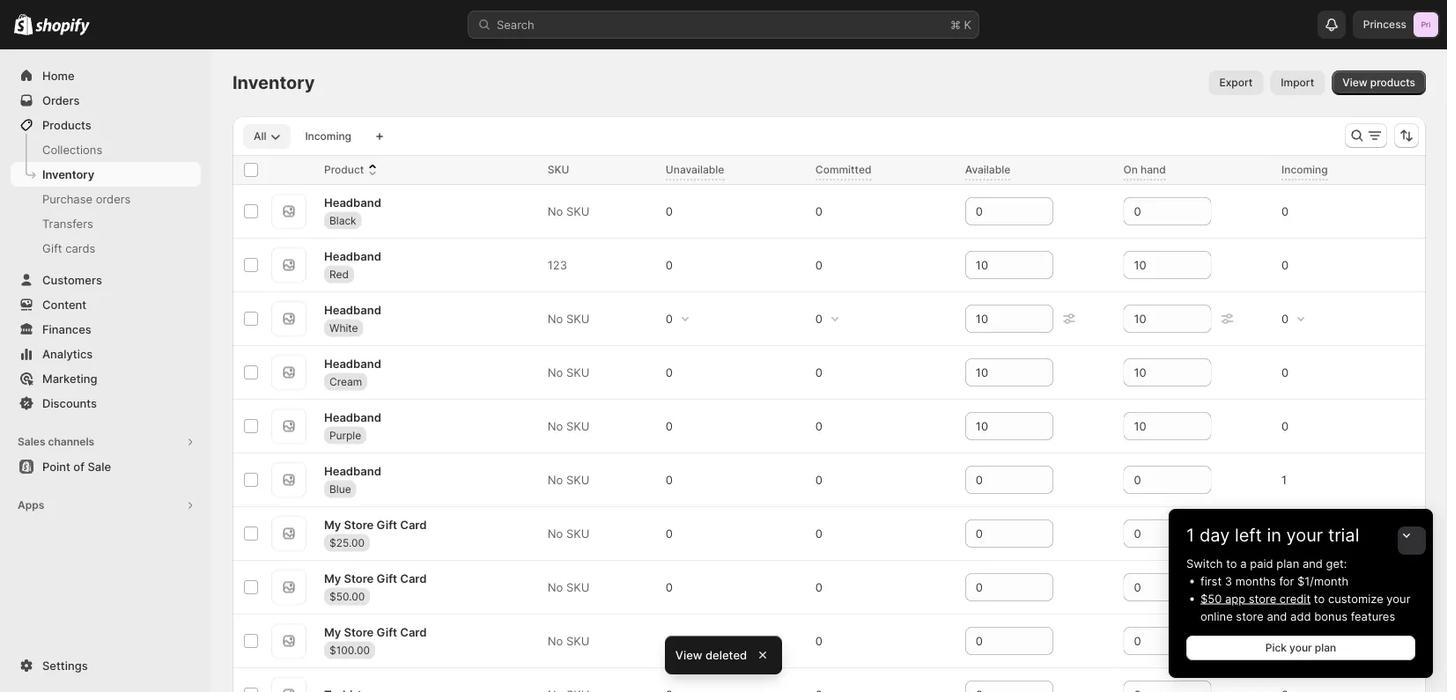 Task type: vqa. For each thing, say whether or not it's contained in the screenshot.
Enter time text field
no



Task type: locate. For each thing, give the bounding box(es) containing it.
3 headband link from the top
[[324, 301, 381, 319]]

sku for headband white
[[567, 312, 590, 326]]

2 vertical spatial your
[[1290, 642, 1313, 655]]

gift
[[42, 241, 62, 255], [377, 518, 397, 532], [377, 572, 397, 585], [377, 625, 397, 639]]

view for view deleted
[[676, 649, 703, 662]]

gift cards
[[42, 241, 95, 255]]

2 my from the top
[[324, 572, 341, 585]]

1 horizontal spatial view
[[1343, 76, 1368, 89]]

0 vertical spatial to
[[1227, 557, 1238, 571]]

3 no sku from the top
[[548, 366, 590, 379]]

1 card from the top
[[400, 518, 427, 532]]

pick your plan link
[[1187, 636, 1416, 661]]

inventory up all dropdown button on the top of page
[[233, 72, 315, 93]]

3 store from the top
[[344, 625, 374, 639]]

incoming button
[[1282, 161, 1346, 179]]

your up features
[[1387, 592, 1411, 606]]

1
[[1282, 473, 1288, 487], [1187, 525, 1195, 546]]

unavailable
[[666, 163, 725, 176]]

3 headband from the top
[[324, 303, 381, 317]]

incoming down import button
[[1282, 163, 1329, 176]]

1 horizontal spatial plan
[[1316, 642, 1337, 655]]

0 vertical spatial my
[[324, 518, 341, 532]]

sales channels
[[18, 436, 94, 449]]

purple link
[[324, 427, 367, 444]]

store
[[344, 518, 374, 532], [344, 572, 374, 585], [344, 625, 374, 639]]

5 no from the top
[[548, 473, 563, 487]]

2 my store gift card link from the top
[[324, 570, 427, 588]]

6 no from the top
[[548, 527, 563, 541]]

store up the $50.00
[[344, 572, 374, 585]]

blue link
[[324, 481, 357, 498]]

1 vertical spatial my
[[324, 572, 341, 585]]

no sku for my store gift card $50.00
[[548, 581, 590, 594]]

no for headband cream
[[548, 366, 563, 379]]

7 no sku from the top
[[548, 581, 590, 594]]

to down '$1/month' at the right bottom
[[1315, 592, 1326, 606]]

headband for headband blue
[[324, 464, 381, 478]]

1 horizontal spatial and
[[1303, 557, 1324, 571]]

gift down "headband blue" on the left of page
[[377, 518, 397, 532]]

view left the deleted
[[676, 649, 703, 662]]

gift down my store gift card $25.00
[[377, 572, 397, 585]]

my store gift card $50.00
[[324, 572, 427, 603]]

orders
[[42, 93, 80, 107]]

no sku for headband blue
[[548, 473, 590, 487]]

1 vertical spatial my store gift card link
[[324, 570, 427, 588]]

collections
[[42, 143, 102, 156]]

store inside 'my store gift card $50.00'
[[344, 572, 374, 585]]

black link
[[324, 212, 362, 229]]

2 no from the top
[[548, 312, 563, 326]]

0 vertical spatial store
[[1249, 592, 1277, 606]]

0
[[666, 204, 673, 218], [816, 204, 823, 218], [1282, 204, 1289, 218], [666, 258, 673, 272], [816, 258, 823, 272], [1282, 258, 1289, 272], [666, 312, 673, 326], [816, 312, 823, 326], [1282, 312, 1289, 326], [666, 366, 673, 379], [816, 366, 823, 379], [1282, 366, 1289, 379], [666, 419, 673, 433], [816, 419, 823, 433], [1282, 419, 1289, 433], [666, 473, 673, 487], [816, 473, 823, 487], [666, 527, 673, 541], [816, 527, 823, 541], [666, 581, 673, 594], [816, 581, 823, 594], [666, 635, 673, 648], [816, 635, 823, 648]]

2 vertical spatial card
[[400, 625, 427, 639]]

⌘ k
[[951, 18, 972, 31]]

headband link up 'cream'
[[324, 355, 381, 373]]

my
[[324, 518, 341, 532], [324, 572, 341, 585], [324, 625, 341, 639]]

your right the "pick" at bottom
[[1290, 642, 1313, 655]]

0 vertical spatial and
[[1303, 557, 1324, 571]]

headband link up blue
[[324, 462, 381, 480]]

0 horizontal spatial 1
[[1187, 525, 1195, 546]]

my store gift card link up $100.00
[[324, 624, 427, 641]]

headband up 'cream'
[[324, 357, 381, 370]]

0 vertical spatial store
[[344, 518, 374, 532]]

1 vertical spatial plan
[[1316, 642, 1337, 655]]

store up $100.00
[[344, 625, 374, 639]]

0 vertical spatial plan
[[1277, 557, 1300, 571]]

2 vertical spatial my
[[324, 625, 341, 639]]

switch
[[1187, 557, 1224, 571]]

search
[[497, 18, 535, 31]]

cream link
[[324, 373, 368, 391]]

features
[[1352, 610, 1396, 623]]

5 headband from the top
[[324, 410, 381, 424]]

my up the $50.00
[[324, 572, 341, 585]]

card down my store gift card $25.00
[[400, 572, 427, 585]]

8 no from the top
[[548, 635, 563, 648]]

store for my store gift card $50.00
[[344, 572, 374, 585]]

orders link
[[11, 88, 201, 113]]

incoming up product at the top of page
[[305, 130, 352, 143]]

1 vertical spatial to
[[1315, 592, 1326, 606]]

5 no sku from the top
[[548, 473, 590, 487]]

plan up for
[[1277, 557, 1300, 571]]

2 vertical spatial my store gift card link
[[324, 624, 427, 641]]

view for view products
[[1343, 76, 1368, 89]]

and for plan
[[1303, 557, 1324, 571]]

inventory
[[233, 72, 315, 93], [42, 167, 94, 181]]

hand
[[1141, 163, 1167, 176]]

marketing link
[[11, 367, 201, 391]]

card for my store gift card $50.00
[[400, 572, 427, 585]]

1 horizontal spatial 1
[[1282, 473, 1288, 487]]

no sku for my store gift card $100.00
[[548, 635, 590, 648]]

headband black
[[324, 195, 381, 227]]

incoming
[[305, 130, 352, 143], [1282, 163, 1329, 176]]

0 horizontal spatial view
[[676, 649, 703, 662]]

headband link up the red
[[324, 247, 381, 265]]

headband link up the black
[[324, 194, 381, 211]]

headband link up white
[[324, 301, 381, 319]]

point of sale
[[42, 460, 111, 474]]

store up "$25.00"
[[344, 518, 374, 532]]

your right in
[[1287, 525, 1324, 546]]

inventory link
[[11, 162, 201, 187]]

my inside my store gift card $100.00
[[324, 625, 341, 639]]

shopify image
[[35, 18, 90, 36]]

2 no sku from the top
[[548, 312, 590, 326]]

1 horizontal spatial to
[[1315, 592, 1326, 606]]

my up $100.00
[[324, 625, 341, 639]]

1 vertical spatial inventory
[[42, 167, 94, 181]]

headband up purple
[[324, 410, 381, 424]]

headband cream
[[324, 357, 381, 388]]

and up '$1/month' at the right bottom
[[1303, 557, 1324, 571]]

$25.00 link
[[324, 534, 370, 552]]

home
[[42, 69, 75, 82]]

3 my from the top
[[324, 625, 341, 639]]

no sku
[[548, 204, 590, 218], [548, 312, 590, 326], [548, 366, 590, 379], [548, 419, 590, 433], [548, 473, 590, 487], [548, 527, 590, 541], [548, 581, 590, 594], [548, 635, 590, 648]]

6 headband from the top
[[324, 464, 381, 478]]

view left products
[[1343, 76, 1368, 89]]

$100.00 link
[[324, 642, 375, 659]]

my inside my store gift card $25.00
[[324, 518, 341, 532]]

store inside "to customize your online store and add bonus features"
[[1237, 610, 1264, 623]]

1 vertical spatial your
[[1387, 592, 1411, 606]]

0 vertical spatial 1
[[1282, 473, 1288, 487]]

analytics link
[[11, 342, 201, 367]]

no sku for headband purple
[[548, 419, 590, 433]]

no sku for headband white
[[548, 312, 590, 326]]

card inside my store gift card $25.00
[[400, 518, 427, 532]]

5 headband link from the top
[[324, 409, 381, 426]]

0 vertical spatial view
[[1343, 76, 1368, 89]]

my store gift card link up the $50.00
[[324, 570, 427, 588]]

store for my store gift card $100.00
[[344, 625, 374, 639]]

card inside my store gift card $100.00
[[400, 625, 427, 639]]

sku for my store gift card $100.00
[[567, 635, 590, 648]]

1 horizontal spatial inventory
[[233, 72, 315, 93]]

store inside my store gift card $25.00
[[344, 518, 374, 532]]

2 card from the top
[[400, 572, 427, 585]]

3 my store gift card link from the top
[[324, 624, 427, 641]]

for
[[1280, 575, 1295, 588]]

your inside "to customize your online store and add bonus features"
[[1387, 592, 1411, 606]]

headband for headband black
[[324, 195, 381, 209]]

to
[[1227, 557, 1238, 571], [1315, 592, 1326, 606]]

2 store from the top
[[344, 572, 374, 585]]

4 no sku from the top
[[548, 419, 590, 433]]

4 headband from the top
[[324, 357, 381, 370]]

4 no from the top
[[548, 419, 563, 433]]

0 vertical spatial your
[[1287, 525, 1324, 546]]

discounts link
[[11, 391, 201, 416]]

gift for my store gift card $25.00
[[377, 518, 397, 532]]

apps button
[[11, 494, 201, 518]]

headband up the red
[[324, 249, 381, 263]]

view products link
[[1333, 71, 1427, 95]]

gift down 'my store gift card $50.00'
[[377, 625, 397, 639]]

store down $50 app store credit "link"
[[1237, 610, 1264, 623]]

my store gift card link for my store gift card $25.00
[[324, 516, 427, 534]]

1 vertical spatial and
[[1268, 610, 1288, 623]]

your
[[1287, 525, 1324, 546], [1387, 592, 1411, 606], [1290, 642, 1313, 655]]

and left add
[[1268, 610, 1288, 623]]

gift inside my store gift card $100.00
[[377, 625, 397, 639]]

1 up 1 day left in your trial dropdown button
[[1282, 473, 1288, 487]]

home link
[[11, 63, 201, 88]]

card up 'my store gift card $50.00'
[[400, 518, 427, 532]]

gift inside 'my store gift card $50.00'
[[377, 572, 397, 585]]

headband link for headband blue
[[324, 462, 381, 480]]

1 left day
[[1187, 525, 1195, 546]]

headband up the black
[[324, 195, 381, 209]]

inventory up purchase
[[42, 167, 94, 181]]

view
[[1343, 76, 1368, 89], [676, 649, 703, 662]]

1 headband link from the top
[[324, 194, 381, 211]]

product
[[324, 163, 364, 176]]

1 store from the top
[[344, 518, 374, 532]]

headband up white
[[324, 303, 381, 317]]

pick
[[1266, 642, 1287, 655]]

headband up blue
[[324, 464, 381, 478]]

day
[[1200, 525, 1231, 546]]

0 horizontal spatial to
[[1227, 557, 1238, 571]]

gift for my store gift card $100.00
[[377, 625, 397, 639]]

white
[[330, 321, 358, 334]]

1 vertical spatial 1
[[1187, 525, 1195, 546]]

1 vertical spatial store
[[344, 572, 374, 585]]

0 horizontal spatial and
[[1268, 610, 1288, 623]]

1 no sku from the top
[[548, 204, 590, 218]]

no sku for my store gift card $25.00
[[548, 527, 590, 541]]

app
[[1226, 592, 1246, 606]]

0 vertical spatial incoming
[[305, 130, 352, 143]]

123
[[548, 258, 568, 272]]

4 headband link from the top
[[324, 355, 381, 373]]

0 horizontal spatial incoming
[[305, 130, 352, 143]]

all button
[[243, 124, 291, 149]]

6 no sku from the top
[[548, 527, 590, 541]]

3 no from the top
[[548, 366, 563, 379]]

1 vertical spatial store
[[1237, 610, 1264, 623]]

1 my store gift card link from the top
[[324, 516, 427, 534]]

7 no from the top
[[548, 581, 563, 594]]

and
[[1303, 557, 1324, 571], [1268, 610, 1288, 623]]

plan down bonus
[[1316, 642, 1337, 655]]

and for store
[[1268, 610, 1288, 623]]

no sku for headband black
[[548, 204, 590, 218]]

1 headband from the top
[[324, 195, 381, 209]]

headband link up purple
[[324, 409, 381, 426]]

headband link for headband black
[[324, 194, 381, 211]]

gift inside my store gift card $25.00
[[377, 518, 397, 532]]

sku button
[[548, 161, 587, 179]]

incoming inside button
[[1282, 163, 1329, 176]]

1 horizontal spatial incoming
[[1282, 163, 1329, 176]]

my store gift card link for my store gift card $50.00
[[324, 570, 427, 588]]

my for my store gift card $50.00
[[324, 572, 341, 585]]

my inside 'my store gift card $50.00'
[[324, 572, 341, 585]]

1 no from the top
[[548, 204, 563, 218]]

cards
[[65, 241, 95, 255]]

2 headband link from the top
[[324, 247, 381, 265]]

store inside my store gift card $100.00
[[344, 625, 374, 639]]

and inside "to customize your online store and add bonus features"
[[1268, 610, 1288, 623]]

gift cards link
[[11, 236, 201, 261]]

1 vertical spatial card
[[400, 572, 427, 585]]

my store gift card link
[[324, 516, 427, 534], [324, 570, 427, 588], [324, 624, 427, 641]]

0 vertical spatial card
[[400, 518, 427, 532]]

tab list
[[240, 123, 366, 149]]

1 my from the top
[[324, 518, 341, 532]]

1 vertical spatial incoming
[[1282, 163, 1329, 176]]

to left a
[[1227, 557, 1238, 571]]

a
[[1241, 557, 1248, 571]]

card inside 'my store gift card $50.00'
[[400, 572, 427, 585]]

my store gift card link up "$25.00"
[[324, 516, 427, 534]]

store down months
[[1249, 592, 1277, 606]]

gift left cards
[[42, 241, 62, 255]]

$50
[[1201, 592, 1223, 606]]

0 vertical spatial inventory
[[233, 72, 315, 93]]

6 headband link from the top
[[324, 462, 381, 480]]

0 horizontal spatial inventory
[[42, 167, 94, 181]]

0 button
[[659, 199, 698, 224], [809, 199, 848, 224], [1275, 199, 1314, 224], [659, 253, 698, 278], [809, 253, 848, 278], [1275, 253, 1314, 278], [659, 307, 698, 331], [809, 307, 848, 331], [1275, 307, 1314, 331], [659, 360, 698, 385], [809, 360, 848, 385], [1275, 360, 1314, 385], [659, 414, 698, 439], [809, 414, 848, 439], [1275, 414, 1314, 439], [659, 468, 698, 493], [809, 468, 848, 493], [659, 522, 698, 546], [809, 522, 848, 546], [659, 575, 698, 600], [809, 575, 848, 600], [659, 629, 698, 654], [809, 629, 848, 654]]

no
[[548, 204, 563, 218], [548, 312, 563, 326], [548, 366, 563, 379], [548, 419, 563, 433], [548, 473, 563, 487], [548, 527, 563, 541], [548, 581, 563, 594], [548, 635, 563, 648]]

2 headband from the top
[[324, 249, 381, 263]]

$25.00
[[330, 536, 365, 549]]

2 vertical spatial store
[[344, 625, 374, 639]]

my up "$25.00"
[[324, 518, 341, 532]]

1 vertical spatial view
[[676, 649, 703, 662]]

None number field
[[966, 197, 1027, 226], [1124, 197, 1186, 226], [966, 251, 1027, 279], [1124, 251, 1186, 279], [966, 305, 1027, 333], [1124, 305, 1186, 333], [966, 359, 1027, 387], [1124, 359, 1186, 387], [966, 412, 1027, 441], [1124, 412, 1186, 441], [966, 466, 1027, 494], [1124, 466, 1186, 494], [966, 520, 1027, 548], [1124, 520, 1186, 548], [966, 574, 1027, 602], [1124, 574, 1186, 602], [966, 627, 1027, 656], [1124, 627, 1186, 656], [966, 681, 1027, 693], [1124, 681, 1186, 693], [966, 197, 1027, 226], [1124, 197, 1186, 226], [966, 251, 1027, 279], [1124, 251, 1186, 279], [966, 305, 1027, 333], [1124, 305, 1186, 333], [966, 359, 1027, 387], [1124, 359, 1186, 387], [966, 412, 1027, 441], [1124, 412, 1186, 441], [966, 466, 1027, 494], [1124, 466, 1186, 494], [966, 520, 1027, 548], [1124, 520, 1186, 548], [966, 574, 1027, 602], [1124, 574, 1186, 602], [966, 627, 1027, 656], [1124, 627, 1186, 656], [966, 681, 1027, 693], [1124, 681, 1186, 693]]

headband red
[[324, 249, 381, 280]]

my store gift card $100.00
[[324, 625, 427, 657]]

headband link for headband purple
[[324, 409, 381, 426]]

plan inside 'pick your plan' link
[[1316, 642, 1337, 655]]

headband
[[324, 195, 381, 209], [324, 249, 381, 263], [324, 303, 381, 317], [324, 357, 381, 370], [324, 410, 381, 424], [324, 464, 381, 478]]

card down 'my store gift card $50.00'
[[400, 625, 427, 639]]

headband for headband red
[[324, 249, 381, 263]]

headband purple
[[324, 410, 381, 442]]

3 card from the top
[[400, 625, 427, 639]]

headband for headband cream
[[324, 357, 381, 370]]

8 no sku from the top
[[548, 635, 590, 648]]

0 vertical spatial my store gift card link
[[324, 516, 427, 534]]



Task type: describe. For each thing, give the bounding box(es) containing it.
left
[[1236, 525, 1263, 546]]

on
[[1124, 163, 1138, 176]]

your inside dropdown button
[[1287, 525, 1324, 546]]

sku for my store gift card $50.00
[[567, 581, 590, 594]]

princess
[[1364, 18, 1407, 31]]

sales channels button
[[11, 430, 201, 455]]

$1/month
[[1298, 575, 1349, 588]]

point
[[42, 460, 70, 474]]

transfers link
[[11, 212, 201, 236]]

to customize your online store and add bonus features
[[1201, 592, 1411, 623]]

purple
[[330, 429, 362, 442]]

of
[[73, 460, 85, 474]]

$50 app store credit link
[[1201, 592, 1311, 606]]

view products
[[1343, 76, 1416, 89]]

products
[[42, 118, 91, 132]]

products
[[1371, 76, 1416, 89]]

import
[[1282, 76, 1315, 89]]

white link
[[324, 319, 364, 337]]

no for headband purple
[[548, 419, 563, 433]]

pick your plan
[[1266, 642, 1337, 655]]

0 horizontal spatial plan
[[1277, 557, 1300, 571]]

switch to a paid plan and get:
[[1187, 557, 1348, 571]]

tab list containing all
[[240, 123, 366, 149]]

store for my store gift card $25.00
[[344, 518, 374, 532]]

purchase orders link
[[11, 187, 201, 212]]

headband for headband white
[[324, 303, 381, 317]]

my for my store gift card $25.00
[[324, 518, 341, 532]]

sales
[[18, 436, 45, 449]]

sku for headband black
[[567, 204, 590, 218]]

incoming for incoming link
[[305, 130, 352, 143]]

customers link
[[11, 268, 201, 293]]

customize
[[1329, 592, 1384, 606]]

apps
[[18, 499, 44, 512]]

sku for headband blue
[[567, 473, 590, 487]]

black
[[330, 214, 357, 227]]

no for my store gift card $50.00
[[548, 581, 563, 594]]

no for my store gift card $25.00
[[548, 527, 563, 541]]

products link
[[11, 113, 201, 137]]

orders
[[96, 192, 131, 206]]

sku for headband cream
[[567, 366, 590, 379]]

gift for my store gift card $50.00
[[377, 572, 397, 585]]

card for my store gift card $100.00
[[400, 625, 427, 639]]

1 button
[[1275, 468, 1312, 493]]

headband white
[[324, 303, 381, 334]]

cream
[[330, 375, 362, 388]]

months
[[1236, 575, 1277, 588]]

no for my store gift card $100.00
[[548, 635, 563, 648]]

credit
[[1280, 592, 1311, 606]]

1 for 1
[[1282, 473, 1288, 487]]

3
[[1226, 575, 1233, 588]]

available button
[[966, 161, 1029, 179]]

paid
[[1251, 557, 1274, 571]]

customers
[[42, 273, 102, 287]]

collections link
[[11, 137, 201, 162]]

sku inside button
[[548, 163, 570, 176]]

princess image
[[1414, 12, 1439, 37]]

point of sale link
[[11, 455, 201, 479]]

card for my store gift card $25.00
[[400, 518, 427, 532]]

on hand
[[1124, 163, 1167, 176]]

$100.00
[[330, 644, 370, 657]]

export
[[1220, 76, 1253, 89]]

on hand button
[[1124, 161, 1184, 179]]

available
[[966, 163, 1011, 176]]

headband link for headband white
[[324, 301, 381, 319]]

view deleted
[[676, 649, 747, 662]]

online
[[1201, 610, 1234, 623]]

first
[[1201, 575, 1222, 588]]

$50 app store credit
[[1201, 592, 1311, 606]]

blue
[[330, 483, 351, 495]]

finances link
[[11, 317, 201, 342]]

my store gift card $25.00
[[324, 518, 427, 549]]

product button
[[324, 161, 382, 179]]

to inside "to customize your online store and add bonus features"
[[1315, 592, 1326, 606]]

1 day left in your trial element
[[1169, 555, 1434, 679]]

trial
[[1329, 525, 1360, 546]]

1 day left in your trial button
[[1169, 509, 1434, 546]]

incoming for incoming button
[[1282, 163, 1329, 176]]

first 3 months for $1/month
[[1201, 575, 1349, 588]]

no for headband blue
[[548, 473, 563, 487]]

$50.00
[[330, 590, 365, 603]]

headband for headband purple
[[324, 410, 381, 424]]

all
[[254, 130, 266, 143]]

no for headband black
[[548, 204, 563, 218]]

sku for my store gift card $25.00
[[567, 527, 590, 541]]

headband link for headband cream
[[324, 355, 381, 373]]

channels
[[48, 436, 94, 449]]

red link
[[324, 265, 354, 283]]

point of sale button
[[0, 455, 212, 479]]

my for my store gift card $100.00
[[324, 625, 341, 639]]

red
[[330, 268, 349, 280]]

incoming link
[[295, 124, 362, 149]]

shopify image
[[14, 14, 33, 35]]

get:
[[1327, 557, 1348, 571]]

headband link for headband red
[[324, 247, 381, 265]]

no for headband white
[[548, 312, 563, 326]]

content
[[42, 298, 87, 312]]

bonus
[[1315, 610, 1348, 623]]

k
[[965, 18, 972, 31]]

headband blue
[[324, 464, 381, 495]]

my store gift card link for my store gift card $100.00
[[324, 624, 427, 641]]

in
[[1268, 525, 1282, 546]]

1 day left in your trial
[[1187, 525, 1360, 546]]

committed button
[[816, 161, 890, 179]]

settings link
[[11, 654, 201, 679]]

settings
[[42, 659, 88, 673]]

no sku for headband cream
[[548, 366, 590, 379]]

sale
[[88, 460, 111, 474]]

sku for headband purple
[[567, 419, 590, 433]]

1 for 1 day left in your trial
[[1187, 525, 1195, 546]]

transfers
[[42, 217, 93, 230]]

import button
[[1271, 71, 1326, 95]]

⌘
[[951, 18, 961, 31]]



